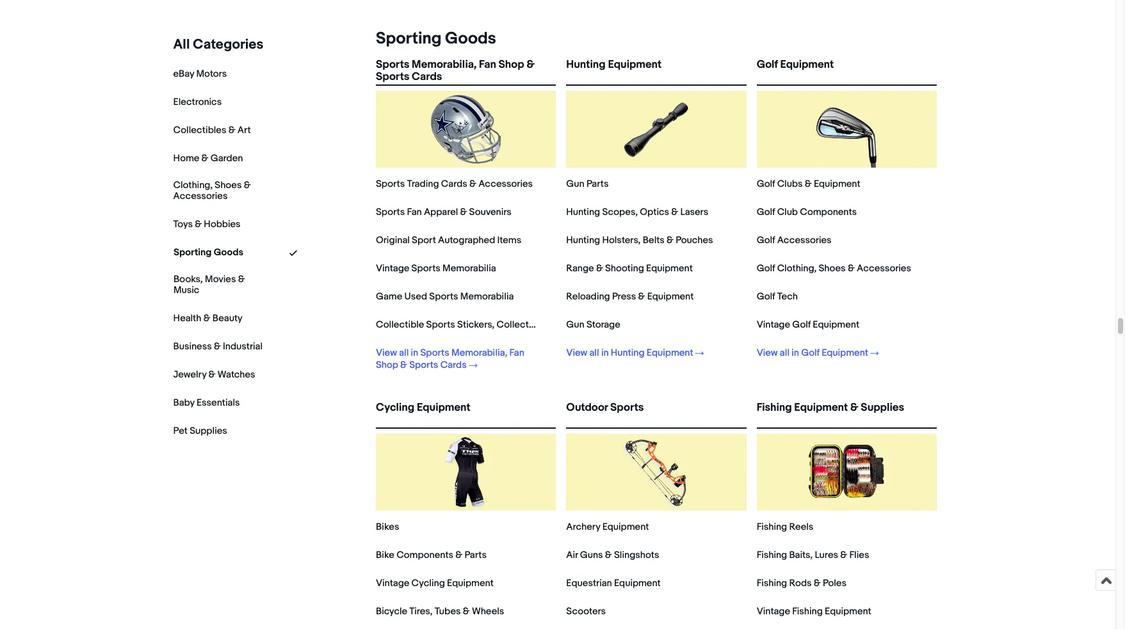 Task type: locate. For each thing, give the bounding box(es) containing it.
0 vertical spatial supplies
[[861, 402, 905, 414]]

view down albums
[[566, 347, 588, 359]]

vintage for vintage cycling equipment
[[376, 578, 410, 590]]

game used sports memorabilia
[[376, 291, 514, 303]]

golf accessories
[[757, 234, 832, 247]]

3 in from the left
[[792, 347, 799, 359]]

in for sports memorabilia, fan shop & sports cards
[[411, 347, 418, 359]]

original sport autographed items
[[376, 234, 522, 247]]

ebay
[[174, 68, 195, 80]]

view down vintage golf equipment
[[757, 347, 778, 359]]

all down collectible
[[399, 347, 409, 359]]

2 view from the left
[[566, 347, 588, 359]]

1 horizontal spatial in
[[601, 347, 609, 359]]

0 vertical spatial sporting goods link
[[371, 29, 496, 49]]

1 gun from the top
[[566, 178, 585, 190]]

vintage down original at the left
[[376, 263, 410, 275]]

golf for golf clothing, shoes & accessories
[[757, 263, 775, 275]]

bike components & parts
[[376, 550, 487, 562]]

shoes down "golf accessories" at the top right of page
[[819, 263, 846, 275]]

lasers
[[681, 206, 709, 218]]

2 horizontal spatial in
[[792, 347, 799, 359]]

goods up sports memorabilia, fan shop & sports cards link
[[445, 29, 496, 49]]

art
[[238, 124, 251, 136]]

clothing, shoes & accessories link
[[174, 179, 263, 202]]

2 horizontal spatial all
[[780, 347, 790, 359]]

3 all from the left
[[780, 347, 790, 359]]

cycling equipment
[[376, 402, 471, 414]]

1 horizontal spatial shop
[[499, 58, 524, 71]]

1 vertical spatial cards
[[441, 178, 468, 190]]

in for golf equipment
[[792, 347, 799, 359]]

2 gun from the top
[[566, 319, 585, 331]]

1 vertical spatial shoes
[[819, 263, 846, 275]]

baby essentials
[[174, 397, 240, 409]]

1 in from the left
[[411, 347, 418, 359]]

vintage
[[376, 263, 410, 275], [757, 319, 790, 331], [376, 578, 410, 590], [757, 606, 790, 618]]

in inside view all in sports memorabilia, fan shop & sports cards
[[411, 347, 418, 359]]

tubes
[[435, 606, 461, 618]]

1 vertical spatial sporting goods link
[[174, 246, 243, 259]]

0 horizontal spatial view
[[376, 347, 397, 359]]

clothing, shoes & accessories
[[174, 179, 251, 202]]

pet supplies link
[[174, 425, 228, 437]]

view all in hunting equipment link
[[566, 347, 704, 359]]

view all in hunting equipment
[[566, 347, 693, 359]]

parts up vintage cycling equipment link
[[465, 550, 487, 562]]

2 all from the left
[[590, 347, 599, 359]]

storage
[[587, 319, 621, 331]]

1 horizontal spatial parts
[[587, 178, 609, 190]]

vintage for vintage sports memorabilia
[[376, 263, 410, 275]]

0 vertical spatial memorabilia,
[[412, 58, 477, 71]]

1 vertical spatial memorabilia,
[[452, 347, 508, 359]]

0 vertical spatial sporting
[[376, 29, 442, 49]]

hunting equipment
[[566, 58, 662, 71]]

& inside clothing, shoes & accessories
[[244, 179, 251, 192]]

stickers,
[[457, 319, 495, 331]]

trading
[[407, 178, 439, 190]]

0 vertical spatial sporting goods
[[376, 29, 496, 49]]

1 horizontal spatial clothing,
[[777, 263, 817, 275]]

2 vertical spatial cards
[[440, 359, 467, 372]]

view down collectible
[[376, 347, 397, 359]]

vintage sports memorabilia link
[[376, 263, 496, 275]]

poles
[[823, 578, 847, 590]]

& inside view all in sports memorabilia, fan shop & sports cards
[[400, 359, 407, 372]]

1 vertical spatial components
[[397, 550, 454, 562]]

parts
[[587, 178, 609, 190], [465, 550, 487, 562]]

parts up scopes,
[[587, 178, 609, 190]]

gun storage link
[[566, 319, 621, 331]]

0 horizontal spatial all
[[399, 347, 409, 359]]

business & industrial link
[[174, 341, 263, 353]]

golf for golf tech
[[757, 291, 775, 303]]

collectibles & art link
[[174, 124, 251, 136]]

1 vertical spatial supplies
[[190, 425, 228, 437]]

equestrian equipment
[[566, 578, 661, 590]]

accessories inside clothing, shoes & accessories
[[174, 190, 228, 202]]

hunting scopes, optics & lasers
[[566, 206, 709, 218]]

2 vertical spatial fan
[[510, 347, 524, 359]]

essentials
[[197, 397, 240, 409]]

1 horizontal spatial shoes
[[819, 263, 846, 275]]

0 horizontal spatial sporting goods
[[174, 246, 243, 259]]

hobbies
[[204, 218, 241, 230]]

0 vertical spatial gun
[[566, 178, 585, 190]]

0 vertical spatial components
[[800, 206, 857, 218]]

0 vertical spatial parts
[[587, 178, 609, 190]]

memorabilia down autographed
[[443, 263, 496, 275]]

1 view from the left
[[376, 347, 397, 359]]

golf tech link
[[757, 291, 798, 303]]

1 vertical spatial fan
[[407, 206, 422, 218]]

2 in from the left
[[601, 347, 609, 359]]

collectibles & art
[[174, 124, 251, 136]]

supplies
[[861, 402, 905, 414], [190, 425, 228, 437]]

reloading press & equipment
[[566, 291, 694, 303]]

0 vertical spatial fan
[[479, 58, 496, 71]]

1 vertical spatial cycling
[[412, 578, 445, 590]]

0 horizontal spatial shop
[[376, 359, 398, 372]]

in
[[411, 347, 418, 359], [601, 347, 609, 359], [792, 347, 799, 359]]

health & beauty
[[174, 312, 243, 325]]

0 horizontal spatial parts
[[465, 550, 487, 562]]

components down golf clubs & equipment
[[800, 206, 857, 218]]

golf
[[757, 58, 778, 71], [757, 178, 775, 190], [757, 206, 775, 218], [757, 234, 775, 247], [757, 263, 775, 275], [757, 291, 775, 303], [793, 319, 811, 331], [801, 347, 820, 359]]

fishing rods & poles
[[757, 578, 847, 590]]

watches
[[218, 369, 256, 381]]

shoes down "garden"
[[215, 179, 242, 192]]

hunting for hunting holsters, belts & pouches
[[566, 234, 600, 247]]

0 horizontal spatial clothing,
[[174, 179, 213, 192]]

hunting inside hunting equipment link
[[566, 58, 606, 71]]

0 horizontal spatial goods
[[214, 246, 243, 259]]

& inside sports memorabilia, fan shop & sports cards
[[527, 58, 535, 71]]

in down collectible
[[411, 347, 418, 359]]

press
[[612, 291, 636, 303]]

view all in golf equipment link
[[757, 347, 879, 359]]

0 vertical spatial shoes
[[215, 179, 242, 192]]

all inside view all in sports memorabilia, fan shop & sports cards
[[399, 347, 409, 359]]

sporting goods down toys & hobbies
[[174, 246, 243, 259]]

toys & hobbies link
[[174, 218, 241, 230]]

hunting equipment link
[[566, 58, 747, 82]]

clothing, down home
[[174, 179, 213, 192]]

scooters link
[[566, 606, 606, 618]]

sporting goods link up sports memorabilia, fan shop & sports cards
[[371, 29, 496, 49]]

1 vertical spatial gun
[[566, 319, 585, 331]]

hunting for hunting scopes, optics & lasers
[[566, 206, 600, 218]]

1 horizontal spatial components
[[800, 206, 857, 218]]

1 horizontal spatial fan
[[479, 58, 496, 71]]

view inside view all in sports memorabilia, fan shop & sports cards
[[376, 347, 397, 359]]

fishing
[[757, 402, 792, 414], [757, 521, 787, 534], [757, 550, 787, 562], [757, 578, 787, 590], [793, 606, 823, 618]]

0 horizontal spatial sporting
[[174, 246, 212, 259]]

pouches
[[676, 234, 713, 247]]

fishing equipment & supplies link
[[757, 402, 937, 425]]

all down vintage golf equipment
[[780, 347, 790, 359]]

golf for golf club components
[[757, 206, 775, 218]]

vintage down the rods
[[757, 606, 790, 618]]

sports trading cards & accessories link
[[376, 178, 533, 190]]

all for golf equipment
[[780, 347, 790, 359]]

hunting holsters, belts & pouches link
[[566, 234, 713, 247]]

game
[[376, 291, 402, 303]]

1 horizontal spatial goods
[[445, 29, 496, 49]]

0 vertical spatial shop
[[499, 58, 524, 71]]

scooters
[[566, 606, 606, 618]]

1 vertical spatial goods
[[214, 246, 243, 259]]

fishing for fishing rods & poles
[[757, 578, 787, 590]]

sport
[[412, 234, 436, 247]]

sports trading cards & accessories
[[376, 178, 533, 190]]

goods
[[445, 29, 496, 49], [214, 246, 243, 259]]

view all in sports memorabilia, fan shop & sports cards link
[[376, 347, 538, 372]]

sporting up sports memorabilia, fan shop & sports cards
[[376, 29, 442, 49]]

souvenirs
[[469, 206, 512, 218]]

bike components & parts link
[[376, 550, 487, 562]]

2 horizontal spatial view
[[757, 347, 778, 359]]

memorabilia up "collectible sports stickers, collections & albums" link
[[460, 291, 514, 303]]

collectible
[[376, 319, 424, 331]]

air guns & slingshots link
[[566, 550, 659, 562]]

3 view from the left
[[757, 347, 778, 359]]

1 horizontal spatial sporting
[[376, 29, 442, 49]]

hunting equipment image
[[618, 91, 695, 168]]

components up vintage cycling equipment link
[[397, 550, 454, 562]]

accessories
[[479, 178, 533, 190], [174, 190, 228, 202], [777, 234, 832, 247], [857, 263, 911, 275]]

view for sports memorabilia, fan shop & sports cards
[[376, 347, 397, 359]]

goods up 'movies'
[[214, 246, 243, 259]]

0 vertical spatial cards
[[412, 71, 442, 83]]

vintage up bicycle
[[376, 578, 410, 590]]

vintage cycling equipment link
[[376, 578, 494, 590]]

sporting goods link down toys & hobbies
[[174, 246, 243, 259]]

fan inside view all in sports memorabilia, fan shop & sports cards
[[510, 347, 524, 359]]

gun for gun storage
[[566, 319, 585, 331]]

vintage down golf tech link at top
[[757, 319, 790, 331]]

clothing, down "golf accessories" at the top right of page
[[777, 263, 817, 275]]

1 vertical spatial shop
[[376, 359, 398, 372]]

original
[[376, 234, 410, 247]]

range
[[566, 263, 594, 275]]

all down gun storage
[[590, 347, 599, 359]]

slingshots
[[614, 550, 659, 562]]

lures
[[815, 550, 839, 562]]

0 vertical spatial clothing,
[[174, 179, 213, 192]]

music
[[174, 284, 199, 296]]

view for hunting equipment
[[566, 347, 588, 359]]

1 horizontal spatial all
[[590, 347, 599, 359]]

1 horizontal spatial view
[[566, 347, 588, 359]]

bicycle tires, tubes & wheels link
[[376, 606, 504, 618]]

archery
[[566, 521, 600, 534]]

0 horizontal spatial supplies
[[190, 425, 228, 437]]

scopes,
[[602, 206, 638, 218]]

fishing reels
[[757, 521, 814, 534]]

sporting up books,
[[174, 246, 212, 259]]

1 all from the left
[[399, 347, 409, 359]]

fishing equipment & supplies image
[[809, 434, 885, 511]]

1 horizontal spatial supplies
[[861, 402, 905, 414]]

0 horizontal spatial in
[[411, 347, 418, 359]]

0 horizontal spatial shoes
[[215, 179, 242, 192]]

in down storage
[[601, 347, 609, 359]]

categories
[[193, 37, 264, 53]]

1 vertical spatial parts
[[465, 550, 487, 562]]

all for hunting equipment
[[590, 347, 599, 359]]

health & beauty link
[[174, 312, 243, 325]]

1 vertical spatial sporting goods
[[174, 246, 243, 259]]

2 horizontal spatial fan
[[510, 347, 524, 359]]

home
[[174, 152, 200, 165]]

books, movies & music
[[174, 273, 245, 296]]

optics
[[640, 206, 669, 218]]

cycling equipment image
[[428, 434, 505, 511]]

gun storage
[[566, 319, 621, 331]]

cards
[[412, 71, 442, 83], [441, 178, 468, 190], [440, 359, 467, 372]]

0 horizontal spatial fan
[[407, 206, 422, 218]]

vintage for vintage golf equipment
[[757, 319, 790, 331]]

sporting goods up sports memorabilia, fan shop & sports cards
[[376, 29, 496, 49]]

pet supplies
[[174, 425, 228, 437]]

in down vintage golf equipment
[[792, 347, 799, 359]]



Task type: describe. For each thing, give the bounding box(es) containing it.
cards inside sports memorabilia, fan shop & sports cards
[[412, 71, 442, 83]]

bikes
[[376, 521, 399, 534]]

golf equipment image
[[809, 91, 885, 168]]

jewelry
[[174, 369, 207, 381]]

golf equipment
[[757, 58, 834, 71]]

garden
[[211, 152, 243, 165]]

movies
[[205, 273, 236, 286]]

1 vertical spatial memorabilia
[[460, 291, 514, 303]]

archery equipment
[[566, 521, 649, 534]]

memorabilia, inside sports memorabilia, fan shop & sports cards
[[412, 58, 477, 71]]

vintage cycling equipment
[[376, 578, 494, 590]]

jewelry & watches
[[174, 369, 256, 381]]

fan inside sports memorabilia, fan shop & sports cards
[[479, 58, 496, 71]]

memorabilia, inside view all in sports memorabilia, fan shop & sports cards
[[452, 347, 508, 359]]

hunting for hunting equipment
[[566, 58, 606, 71]]

shooting
[[605, 263, 644, 275]]

outdoor sports
[[566, 402, 644, 414]]

albums
[[558, 319, 591, 331]]

air guns & slingshots
[[566, 550, 659, 562]]

fishing for fishing equipment & supplies
[[757, 402, 792, 414]]

equestrian
[[566, 578, 612, 590]]

golf clubs & equipment
[[757, 178, 861, 190]]

sports fan apparel & souvenirs link
[[376, 206, 512, 218]]

reloading press & equipment link
[[566, 291, 694, 303]]

sports memorabilia, fan shop & sports cards
[[376, 58, 535, 83]]

gun for gun parts
[[566, 178, 585, 190]]

sports fan apparel & souvenirs
[[376, 206, 512, 218]]

1 horizontal spatial sporting goods link
[[371, 29, 496, 49]]

equestrian equipment link
[[566, 578, 661, 590]]

cycling equipment link
[[376, 402, 556, 425]]

books,
[[174, 273, 203, 286]]

golf equipment link
[[757, 58, 937, 82]]

gun parts link
[[566, 178, 609, 190]]

autographed
[[438, 234, 495, 247]]

belts
[[643, 234, 665, 247]]

1 vertical spatial clothing,
[[777, 263, 817, 275]]

golf accessories link
[[757, 234, 832, 247]]

golf clubs & equipment link
[[757, 178, 861, 190]]

home & garden
[[174, 152, 243, 165]]

pet
[[174, 425, 188, 437]]

sports memorabilia, fan shop & sports cards image
[[428, 91, 505, 168]]

range & shooting equipment
[[566, 263, 693, 275]]

vintage sports memorabilia
[[376, 263, 496, 275]]

vintage golf equipment link
[[757, 319, 860, 331]]

archery equipment link
[[566, 521, 649, 534]]

golf for golf equipment
[[757, 58, 778, 71]]

golf tech
[[757, 291, 798, 303]]

golf club components
[[757, 206, 857, 218]]

1 vertical spatial sporting
[[174, 246, 212, 259]]

vintage fishing equipment
[[757, 606, 872, 618]]

bicycle
[[376, 606, 407, 618]]

1 horizontal spatial sporting goods
[[376, 29, 496, 49]]

outdoor sports image
[[618, 434, 695, 511]]

bikes link
[[376, 521, 399, 534]]

fishing for fishing baits, lures & flies
[[757, 550, 787, 562]]

reels
[[789, 521, 814, 534]]

reloading
[[566, 291, 610, 303]]

0 horizontal spatial components
[[397, 550, 454, 562]]

bike
[[376, 550, 395, 562]]

fishing equipment & supplies
[[757, 402, 905, 414]]

fishing reels link
[[757, 521, 814, 534]]

rods
[[789, 578, 812, 590]]

cards inside view all in sports memorabilia, fan shop & sports cards
[[440, 359, 467, 372]]

& inside the books, movies & music
[[238, 273, 245, 286]]

baby essentials link
[[174, 397, 240, 409]]

fishing for fishing reels
[[757, 521, 787, 534]]

vintage for vintage fishing equipment
[[757, 606, 790, 618]]

ebay motors
[[174, 68, 227, 80]]

holsters,
[[602, 234, 641, 247]]

baits,
[[789, 550, 813, 562]]

clubs
[[777, 178, 803, 190]]

shoes inside clothing, shoes & accessories
[[215, 179, 242, 192]]

0 horizontal spatial sporting goods link
[[174, 246, 243, 259]]

vintage fishing equipment link
[[757, 606, 872, 618]]

items
[[497, 234, 522, 247]]

shop inside view all in sports memorabilia, fan shop & sports cards
[[376, 359, 398, 372]]

beauty
[[213, 312, 243, 325]]

0 vertical spatial cycling
[[376, 402, 415, 414]]

in for hunting equipment
[[601, 347, 609, 359]]

golf for golf accessories
[[757, 234, 775, 247]]

tires,
[[410, 606, 433, 618]]

view all in sports memorabilia, fan shop & sports cards
[[376, 347, 524, 372]]

outdoor sports link
[[566, 402, 747, 425]]

gun parts
[[566, 178, 609, 190]]

clothing, inside clothing, shoes & accessories
[[174, 179, 213, 192]]

club
[[777, 206, 798, 218]]

0 vertical spatial goods
[[445, 29, 496, 49]]

tech
[[777, 291, 798, 303]]

0 vertical spatial memorabilia
[[443, 263, 496, 275]]

shop inside sports memorabilia, fan shop & sports cards
[[499, 58, 524, 71]]

view for golf equipment
[[757, 347, 778, 359]]

home & garden link
[[174, 152, 243, 165]]

all for sports memorabilia, fan shop & sports cards
[[399, 347, 409, 359]]

jewelry & watches link
[[174, 369, 256, 381]]

hunting scopes, optics & lasers link
[[566, 206, 709, 218]]

golf for golf clubs & equipment
[[757, 178, 775, 190]]

outdoor
[[566, 402, 608, 414]]

industrial
[[223, 341, 263, 353]]

collectible sports stickers, collections & albums link
[[376, 319, 591, 331]]

toys & hobbies
[[174, 218, 241, 230]]

range & shooting equipment link
[[566, 263, 693, 275]]

ebay motors link
[[174, 68, 227, 80]]

flies
[[850, 550, 870, 562]]



Task type: vqa. For each thing, say whether or not it's contained in the screenshot.
the rightmost Goods
yes



